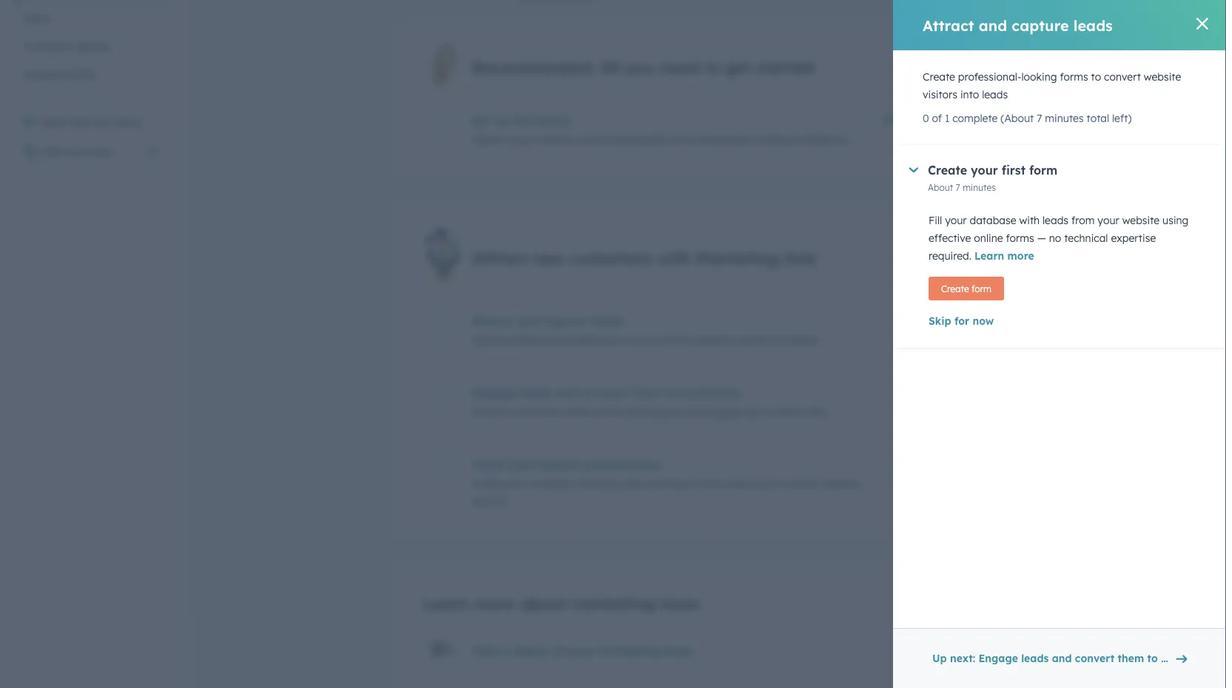 Task type: describe. For each thing, give the bounding box(es) containing it.
your inside the set up the basics import your contacts, invite teammates, and understand hubspot properties
[[509, 133, 531, 146]]

attract for attract and capture leads
[[923, 16, 975, 34]]

1 vertical spatial form
[[972, 283, 992, 294]]

create inside attract and capture leads create professional-looking forms to convert website visitors into leads
[[472, 333, 504, 346]]

skip for now button
[[929, 312, 1191, 330]]

complete
[[953, 112, 998, 125]]

and inside attract and capture leads create professional-looking forms to convert website visitors into leads
[[517, 313, 539, 328]]

[object object] complete progress bar
[[882, 118, 934, 122]]

create professional-looking forms to convert website visitors into leads
[[923, 70, 1182, 101]]

learn more button
[[975, 247, 1035, 265]]

0 of 1 complete (about 7 minutes total left)
[[923, 112, 1132, 125]]

basics
[[536, 113, 573, 128]]

capture for attract and capture leads create professional-looking forms to convert website visitors into leads
[[543, 313, 589, 328]]

take a demo of your marketing tools
[[472, 644, 692, 659]]

conversion-
[[507, 405, 564, 418]]

fill your database with leads from your website using effective online forms — no technical expertise required.
[[929, 214, 1189, 262]]

link opens in a new window image
[[147, 147, 157, 157]]

required.
[[929, 249, 972, 262]]

customers inside engage leads and convert them to customers create conversion-ready email campaigns and engage your contact lists
[[681, 385, 742, 400]]

activity
[[472, 495, 508, 508]]

up
[[933, 652, 947, 665]]

website (cms) button
[[15, 61, 166, 89]]

left)
[[1113, 112, 1132, 125]]

your up effective
[[945, 214, 967, 227]]

your left plan
[[68, 145, 90, 158]]

0
[[923, 112, 929, 125]]

sales button
[[15, 4, 166, 33]]

professional- inside create professional-looking forms to convert website visitors into leads
[[958, 70, 1022, 83]]

convert inside attract and capture leads create professional-looking forms to convert website visitors into leads
[[653, 333, 690, 346]]

website inside track and analyze performance install your hubspot tracking code, and learn more about your visitors' website activity
[[822, 477, 859, 490]]

looking inside attract and capture leads create professional-looking forms to convert website visitors into leads
[[571, 333, 606, 346]]

skip for now
[[929, 315, 994, 328]]

website (cms)
[[24, 68, 95, 81]]

technical
[[1064, 232, 1108, 245]]

up
[[495, 113, 510, 128]]

track and analyze performance button
[[472, 457, 873, 472]]

all
[[600, 57, 621, 77]]

about inside track and analyze performance install your hubspot tracking code, and learn more about your visitors' website activity
[[725, 477, 754, 490]]

track and analyze performance install your hubspot tracking code, and learn more about your visitors' website activity
[[472, 457, 859, 508]]

learn
[[670, 477, 694, 490]]

website inside attract and capture leads create professional-looking forms to convert website visitors into leads
[[693, 333, 730, 346]]

start
[[41, 115, 66, 128]]

minutes right 12
[[944, 133, 977, 144]]

attract for attract new customers with marketing hub
[[472, 248, 528, 268]]

tracking
[[576, 477, 616, 490]]

professional- inside attract and capture leads create professional-looking forms to convert website visitors into leads
[[507, 333, 571, 346]]

demo for a
[[515, 644, 548, 659]]

contact
[[768, 405, 805, 418]]

set
[[472, 113, 491, 128]]

visitors inside attract and capture leads create professional-looking forms to convert website visitors into leads
[[733, 333, 768, 346]]

overview
[[69, 115, 113, 128]]

total
[[1087, 112, 1110, 125]]

performance
[[585, 457, 661, 472]]

convert inside button
[[1075, 652, 1115, 665]]

website
[[24, 68, 63, 81]]

leads inside up next: engage leads and convert them to customers button
[[1022, 652, 1049, 665]]

minutes left total
[[1045, 112, 1084, 125]]

attract and capture leads create professional-looking forms to convert website visitors into leads
[[472, 313, 819, 346]]

sales
[[24, 12, 49, 25]]

forms inside fill your database with leads from your website using effective online forms — no technical expertise required.
[[1006, 232, 1035, 245]]

effective
[[929, 232, 971, 245]]

leads inside fill your database with leads from your website using effective online forms — no technical expertise required.
[[1043, 214, 1069, 227]]

leads up create professional-looking forms to convert website visitors into leads
[[1074, 16, 1113, 34]]

your down learn more about marketing tools
[[567, 644, 594, 659]]

lists
[[808, 405, 827, 418]]

plan
[[92, 145, 114, 158]]

them inside button
[[1118, 652, 1144, 665]]

hub
[[783, 248, 816, 268]]

0 vertical spatial customers
[[570, 248, 653, 268]]

set up the basics import your contacts, invite teammates, and understand hubspot properties
[[472, 113, 849, 146]]

new
[[533, 248, 565, 268]]

your right from
[[1098, 214, 1120, 227]]

from
[[1072, 214, 1095, 227]]

next:
[[950, 652, 976, 665]]

1 vertical spatial tools
[[663, 644, 692, 659]]

recommended: all you need to get started
[[472, 57, 815, 77]]

about for 12
[[904, 133, 930, 144]]

recommended:
[[472, 57, 596, 77]]

engage leads and convert them to customers create conversion-ready email campaigns and engage your contact lists
[[472, 385, 827, 418]]

started
[[757, 57, 815, 77]]

60%
[[975, 115, 993, 126]]

website inside create professional-looking forms to convert website visitors into leads
[[1144, 70, 1182, 83]]

learn for learn more about marketing tools
[[423, 593, 469, 614]]

12
[[932, 133, 941, 144]]

attract new customers with marketing hub
[[472, 248, 816, 268]]

—
[[1037, 232, 1046, 245]]

now
[[973, 315, 994, 328]]

minutes down now
[[960, 333, 993, 345]]

need
[[660, 57, 699, 77]]

create for professional-
[[923, 70, 955, 83]]

with for database
[[1020, 214, 1040, 227]]

invite
[[582, 133, 609, 146]]

attract and capture leads button
[[472, 313, 873, 328]]

about 12 minutes left
[[904, 133, 993, 144]]

for
[[955, 315, 970, 328]]

get
[[725, 57, 752, 77]]

form inside create your first form about 7 minutes
[[1029, 163, 1058, 178]]

to inside create professional-looking forms to convert website visitors into leads
[[1091, 70, 1102, 83]]

and inside button
[[1052, 652, 1072, 665]]

engage leads and convert them to customers button
[[472, 385, 873, 400]]

learn more
[[975, 249, 1035, 262]]

take a demo of your marketing tools link
[[472, 644, 692, 659]]

first
[[1002, 163, 1026, 178]]

ready
[[564, 405, 592, 418]]

left
[[979, 133, 993, 144]]

7 for form
[[956, 182, 961, 193]]

convert inside engage leads and convert them to customers create conversion-ready email campaigns and engage your contact lists
[[582, 385, 627, 400]]

using
[[1163, 214, 1189, 227]]

create for form
[[941, 283, 969, 294]]

1 vertical spatial marketing
[[598, 644, 660, 659]]

attract and capture leads
[[923, 16, 1113, 34]]

the
[[513, 113, 532, 128]]

(about
[[1001, 112, 1034, 125]]



Task type: locate. For each thing, give the bounding box(es) containing it.
1 vertical spatial looking
[[571, 333, 606, 346]]

0 horizontal spatial forms
[[609, 333, 637, 346]]

code,
[[619, 477, 645, 490]]

0 vertical spatial visitors
[[923, 88, 958, 101]]

1 vertical spatial customers
[[681, 385, 742, 400]]

expertise
[[1111, 232, 1156, 245]]

1 horizontal spatial into
[[961, 88, 979, 101]]

convert inside create professional-looking forms to convert website visitors into leads
[[1104, 70, 1141, 83]]

your inside create your first form about 7 minutes
[[971, 163, 998, 178]]

0 vertical spatial forms
[[1060, 70, 1089, 83]]

professional- up 60%
[[958, 70, 1022, 83]]

0 horizontal spatial into
[[771, 333, 790, 346]]

hubspot inside the set up the basics import your contacts, invite teammates, and understand hubspot properties
[[753, 133, 796, 146]]

about 7 minutes
[[925, 333, 993, 345]]

convert
[[1104, 70, 1141, 83], [653, 333, 690, 346], [582, 385, 627, 400], [1075, 652, 1115, 665]]

leads inside create professional-looking forms to convert website visitors into leads
[[982, 88, 1008, 101]]

minutes up database
[[963, 182, 996, 193]]

with up —
[[1020, 214, 1040, 227]]

looking
[[1022, 70, 1057, 83], [571, 333, 606, 346]]

forms inside attract and capture leads create professional-looking forms to convert website visitors into leads
[[609, 333, 637, 346]]

visitors'
[[782, 477, 819, 490]]

engage inside engage leads and convert them to customers create conversion-ready email campaigns and engage your contact lists
[[472, 385, 517, 400]]

them inside engage leads and convert them to customers create conversion-ready email campaigns and engage your contact lists
[[631, 385, 661, 400]]

leads inside engage leads and convert them to customers create conversion-ready email campaigns and engage your contact lists
[[521, 385, 552, 400]]

set up the basics button
[[472, 113, 873, 128]]

minutes inside create your first form about 7 minutes
[[963, 182, 996, 193]]

hubspot inside track and analyze performance install your hubspot tracking code, and learn more about your visitors' website activity
[[530, 477, 573, 490]]

1 vertical spatial about
[[928, 182, 953, 193]]

up next: engage leads and convert them to customers
[[933, 652, 1215, 665]]

1 horizontal spatial forms
[[1006, 232, 1035, 245]]

2 horizontal spatial customers
[[1161, 652, 1215, 665]]

0 horizontal spatial hubspot
[[530, 477, 573, 490]]

looking up ready
[[571, 333, 606, 346]]

7 inside create your first form about 7 minutes
[[956, 182, 961, 193]]

leads up conversion-
[[521, 385, 552, 400]]

form right first
[[1029, 163, 1058, 178]]

forms inside create professional-looking forms to convert website visitors into leads
[[1060, 70, 1089, 83]]

0 vertical spatial more
[[1008, 249, 1035, 262]]

skip
[[929, 315, 952, 328]]

contacts,
[[534, 133, 579, 146]]

leads up lists
[[793, 333, 819, 346]]

1 horizontal spatial professional-
[[958, 70, 1022, 83]]

1 vertical spatial more
[[697, 477, 722, 490]]

into
[[961, 88, 979, 101], [771, 333, 790, 346]]

visitors inside create professional-looking forms to convert website visitors into leads
[[923, 88, 958, 101]]

0 vertical spatial about
[[725, 477, 754, 490]]

1 vertical spatial professional-
[[507, 333, 571, 346]]

1 horizontal spatial learn
[[975, 249, 1005, 262]]

demo
[[115, 115, 143, 128], [515, 644, 548, 659]]

learn more about marketing tools
[[423, 593, 699, 614]]

attract inside dialog
[[923, 16, 975, 34]]

forms down attract and capture leads button at top
[[609, 333, 637, 346]]

about up take a demo of your marketing tools
[[520, 593, 568, 614]]

0 vertical spatial into
[[961, 88, 979, 101]]

form up 0% at top right
[[972, 283, 992, 294]]

0 horizontal spatial with
[[657, 248, 692, 268]]

to inside attract and capture leads create professional-looking forms to convert website visitors into leads
[[640, 333, 650, 346]]

you
[[625, 57, 655, 77]]

about up 'fill'
[[928, 182, 953, 193]]

take
[[472, 644, 500, 659]]

0 horizontal spatial capture
[[543, 313, 589, 328]]

forms left —
[[1006, 232, 1035, 245]]

1 horizontal spatial demo
[[515, 644, 548, 659]]

customer service
[[24, 40, 110, 53]]

attract and capture leads dialog
[[893, 0, 1226, 688]]

1 vertical spatial visitors
[[733, 333, 768, 346]]

2 vertical spatial forms
[[609, 333, 637, 346]]

create form
[[941, 283, 992, 294]]

0 vertical spatial engage
[[472, 385, 517, 400]]

properties
[[799, 133, 849, 146]]

1 vertical spatial forms
[[1006, 232, 1035, 245]]

2 horizontal spatial more
[[1008, 249, 1035, 262]]

website inside fill your database with leads from your website using effective online forms — no technical expertise required.
[[1123, 214, 1160, 227]]

view your plan
[[41, 145, 114, 158]]

0 vertical spatial attract
[[923, 16, 975, 34]]

create your first form about 7 minutes
[[928, 163, 1058, 193]]

understand
[[695, 133, 750, 146]]

more for learn more
[[1008, 249, 1035, 262]]

learn for learn more
[[975, 249, 1005, 262]]

professional- up conversion-
[[507, 333, 571, 346]]

view
[[41, 145, 65, 158]]

0 horizontal spatial engage
[[472, 385, 517, 400]]

7 right (about
[[1037, 112, 1042, 125]]

attract
[[923, 16, 975, 34], [472, 248, 528, 268], [472, 313, 513, 328]]

analyze
[[535, 457, 581, 472]]

1 horizontal spatial more
[[697, 477, 722, 490]]

email
[[595, 405, 622, 418]]

with for customers
[[657, 248, 692, 268]]

1 horizontal spatial engage
[[979, 652, 1018, 665]]

with inside fill your database with leads from your website using effective online forms — no technical expertise required.
[[1020, 214, 1040, 227]]

of down learn more about marketing tools
[[552, 644, 564, 659]]

your left first
[[971, 163, 998, 178]]

create for your
[[928, 163, 967, 178]]

demo right a
[[515, 644, 548, 659]]

into up complete
[[961, 88, 979, 101]]

0 vertical spatial capture
[[1012, 16, 1069, 34]]

0 vertical spatial about
[[904, 133, 930, 144]]

1 vertical spatial about
[[520, 593, 568, 614]]

1 vertical spatial engage
[[979, 652, 1018, 665]]

to inside engage leads and convert them to customers create conversion-ready email campaigns and engage your contact lists
[[665, 385, 677, 400]]

1 horizontal spatial hubspot
[[753, 133, 796, 146]]

0 vertical spatial looking
[[1022, 70, 1057, 83]]

0 horizontal spatial learn
[[423, 593, 469, 614]]

capture up create professional-looking forms to convert website visitors into leads
[[1012, 16, 1069, 34]]

7
[[1037, 112, 1042, 125], [956, 182, 961, 193], [953, 333, 957, 345]]

leads right next:
[[1022, 652, 1049, 665]]

0 horizontal spatial visitors
[[733, 333, 768, 346]]

minutes
[[1045, 112, 1084, 125], [944, 133, 977, 144], [963, 182, 996, 193], [960, 333, 993, 345]]

0%
[[980, 315, 993, 326]]

more inside track and analyze performance install your hubspot tracking code, and learn more about your visitors' website activity
[[697, 477, 722, 490]]

0 horizontal spatial professional-
[[507, 333, 571, 346]]

of inside attract and capture leads dialog
[[932, 112, 942, 125]]

tools
[[660, 593, 699, 614], [663, 644, 692, 659]]

hubspot down analyze on the bottom
[[530, 477, 573, 490]]

1 vertical spatial into
[[771, 333, 790, 346]]

7 down the skip for now
[[953, 333, 957, 345]]

1 vertical spatial learn
[[423, 593, 469, 614]]

with left marketing
[[657, 248, 692, 268]]

up next: engage leads and convert them to customers button
[[923, 644, 1215, 674]]

0 vertical spatial learn
[[975, 249, 1005, 262]]

more inside the learn more button
[[1008, 249, 1035, 262]]

database
[[970, 214, 1017, 227]]

1 vertical spatial with
[[657, 248, 692, 268]]

1 horizontal spatial them
[[1118, 652, 1144, 665]]

0 horizontal spatial customers
[[570, 248, 653, 268]]

7 for complete
[[1037, 112, 1042, 125]]

your left visitors'
[[757, 477, 779, 490]]

0 horizontal spatial about
[[520, 593, 568, 614]]

fill
[[929, 214, 942, 227]]

your inside engage leads and convert them to customers create conversion-ready email campaigns and engage your contact lists
[[744, 405, 765, 418]]

leads up 60%
[[982, 88, 1008, 101]]

leads
[[1074, 16, 1113, 34], [982, 88, 1008, 101], [1043, 214, 1069, 227], [593, 313, 624, 328], [793, 333, 819, 346], [521, 385, 552, 400], [1022, 652, 1049, 665]]

0 horizontal spatial form
[[972, 283, 992, 294]]

1 vertical spatial 7
[[956, 182, 961, 193]]

0 vertical spatial hubspot
[[753, 133, 796, 146]]

1 horizontal spatial about
[[725, 477, 754, 490]]

forms
[[1060, 70, 1089, 83], [1006, 232, 1035, 245], [609, 333, 637, 346]]

capture inside attract and capture leads create professional-looking forms to convert website visitors into leads
[[543, 313, 589, 328]]

demo for overview
[[115, 115, 143, 128]]

2 vertical spatial customers
[[1161, 652, 1215, 665]]

online
[[974, 232, 1003, 245]]

customer
[[24, 40, 71, 53]]

about
[[725, 477, 754, 490], [520, 593, 568, 614]]

0 vertical spatial tools
[[660, 593, 699, 614]]

1 vertical spatial of
[[552, 644, 564, 659]]

1 horizontal spatial visitors
[[923, 88, 958, 101]]

1 horizontal spatial with
[[1020, 214, 1040, 227]]

service
[[74, 40, 110, 53]]

1 vertical spatial them
[[1118, 652, 1144, 665]]

looking up 0 of 1 complete (about 7 minutes total left)
[[1022, 70, 1057, 83]]

learn inside button
[[975, 249, 1005, 262]]

0 vertical spatial of
[[932, 112, 942, 125]]

0 horizontal spatial them
[[631, 385, 661, 400]]

1 horizontal spatial of
[[932, 112, 942, 125]]

0 horizontal spatial demo
[[115, 115, 143, 128]]

your down the the at the top left of the page
[[509, 133, 531, 146]]

with
[[1020, 214, 1040, 227], [657, 248, 692, 268]]

form
[[1029, 163, 1058, 178], [972, 283, 992, 294]]

1 vertical spatial attract
[[472, 248, 528, 268]]

to inside button
[[1148, 652, 1158, 665]]

0 vertical spatial with
[[1020, 214, 1040, 227]]

leads down 'attract new customers with marketing hub' at the top of page
[[593, 313, 624, 328]]

1 horizontal spatial customers
[[681, 385, 742, 400]]

0 horizontal spatial of
[[552, 644, 564, 659]]

engage inside button
[[979, 652, 1018, 665]]

2 vertical spatial more
[[474, 593, 515, 614]]

1 horizontal spatial looking
[[1022, 70, 1057, 83]]

about inside create your first form about 7 minutes
[[928, 182, 953, 193]]

2 vertical spatial 7
[[953, 333, 957, 345]]

create inside create professional-looking forms to convert website visitors into leads
[[923, 70, 955, 83]]

1
[[945, 112, 950, 125]]

1 vertical spatial capture
[[543, 313, 589, 328]]

about for 7
[[925, 333, 950, 345]]

customers inside button
[[1161, 652, 1215, 665]]

demo right overview
[[115, 115, 143, 128]]

install
[[472, 477, 502, 490]]

a
[[503, 644, 511, 659]]

2 vertical spatial about
[[925, 333, 950, 345]]

close image
[[1197, 18, 1209, 30]]

link opens in a new window image
[[147, 143, 157, 161]]

more
[[1008, 249, 1035, 262], [697, 477, 722, 490], [474, 593, 515, 614]]

and inside the set up the basics import your contacts, invite teammates, and understand hubspot properties
[[673, 133, 692, 146]]

to
[[704, 57, 721, 77], [1091, 70, 1102, 83], [640, 333, 650, 346], [665, 385, 677, 400], [1148, 652, 1158, 665]]

forms up total
[[1060, 70, 1089, 83]]

start overview demo link
[[15, 107, 166, 137]]

about down skip
[[925, 333, 950, 345]]

professional-
[[958, 70, 1022, 83], [507, 333, 571, 346]]

7 down 'about 12 minutes left'
[[956, 182, 961, 193]]

1 vertical spatial demo
[[515, 644, 548, 659]]

1 horizontal spatial form
[[1029, 163, 1058, 178]]

about
[[904, 133, 930, 144], [928, 182, 953, 193], [925, 333, 950, 345]]

caret image
[[909, 167, 919, 173]]

0 vertical spatial professional-
[[958, 70, 1022, 83]]

visitors
[[923, 88, 958, 101], [733, 333, 768, 346]]

create inside engage leads and convert them to customers create conversion-ready email campaigns and engage your contact lists
[[472, 405, 504, 418]]

(cms)
[[66, 68, 95, 81]]

hubspot left properties
[[753, 133, 796, 146]]

2 vertical spatial attract
[[472, 313, 513, 328]]

them
[[631, 385, 661, 400], [1118, 652, 1144, 665]]

0 vertical spatial form
[[1029, 163, 1058, 178]]

capture down new
[[543, 313, 589, 328]]

learn
[[975, 249, 1005, 262], [423, 593, 469, 614]]

engage right next:
[[979, 652, 1018, 665]]

into inside attract and capture leads create professional-looking forms to convert website visitors into leads
[[771, 333, 790, 346]]

2 horizontal spatial forms
[[1060, 70, 1089, 83]]

customer service button
[[15, 33, 166, 61]]

into up the contact
[[771, 333, 790, 346]]

0 horizontal spatial looking
[[571, 333, 606, 346]]

your right engage
[[744, 405, 765, 418]]

track
[[472, 457, 505, 472]]

import
[[472, 133, 507, 146]]

0 vertical spatial demo
[[115, 115, 143, 128]]

create form link
[[929, 277, 1004, 301]]

of
[[932, 112, 942, 125], [552, 644, 564, 659]]

marketing
[[696, 248, 778, 268]]

into inside create professional-looking forms to convert website visitors into leads
[[961, 88, 979, 101]]

your
[[509, 133, 531, 146], [68, 145, 90, 158], [971, 163, 998, 178], [945, 214, 967, 227], [1098, 214, 1120, 227], [744, 405, 765, 418], [505, 477, 527, 490], [757, 477, 779, 490], [567, 644, 594, 659]]

leads up the no
[[1043, 214, 1069, 227]]

0 horizontal spatial more
[[474, 593, 515, 614]]

about right learn
[[725, 477, 754, 490]]

about left 12
[[904, 133, 930, 144]]

attract inside attract and capture leads create professional-looking forms to convert website visitors into leads
[[472, 313, 513, 328]]

more for learn more about marketing tools
[[474, 593, 515, 614]]

looking inside create professional-looking forms to convert website visitors into leads
[[1022, 70, 1057, 83]]

create inside create your first form about 7 minutes
[[928, 163, 967, 178]]

start overview demo
[[41, 115, 143, 128]]

1 horizontal spatial capture
[[1012, 16, 1069, 34]]

your right install
[[505, 477, 527, 490]]

0 vertical spatial them
[[631, 385, 661, 400]]

of left 1
[[932, 112, 942, 125]]

0 vertical spatial marketing
[[572, 593, 656, 614]]

engage up conversion-
[[472, 385, 517, 400]]

capture for attract and capture leads
[[1012, 16, 1069, 34]]

0 vertical spatial 7
[[1037, 112, 1042, 125]]

teammates,
[[611, 133, 670, 146]]

capture inside dialog
[[1012, 16, 1069, 34]]

1 vertical spatial hubspot
[[530, 477, 573, 490]]



Task type: vqa. For each thing, say whether or not it's contained in the screenshot.
left professional-
yes



